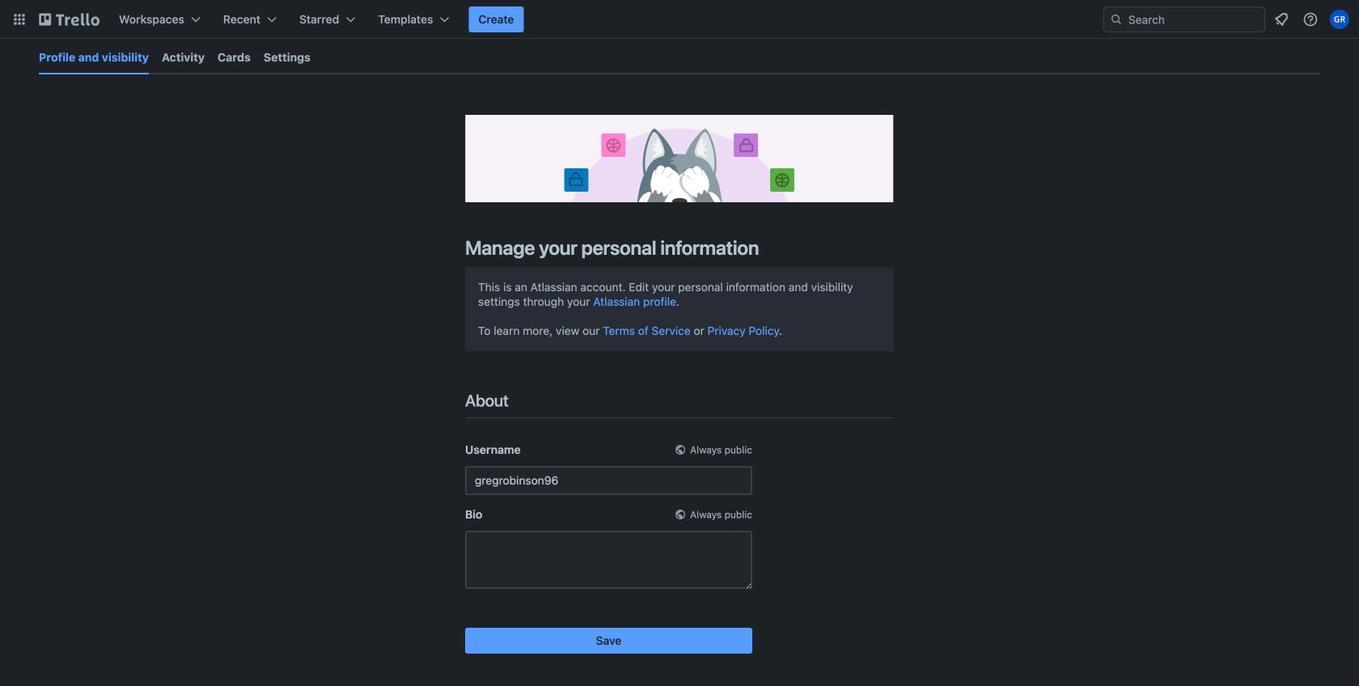 Task type: vqa. For each thing, say whether or not it's contained in the screenshot.
the left Ups
no



Task type: describe. For each thing, give the bounding box(es) containing it.
open information menu image
[[1303, 11, 1319, 28]]

search image
[[1110, 13, 1123, 26]]



Task type: locate. For each thing, give the bounding box(es) containing it.
primary element
[[0, 0, 1359, 39]]

back to home image
[[39, 6, 100, 32]]

greg robinson (gregrobinson96) image
[[1330, 10, 1350, 29]]

Search field
[[1104, 6, 1266, 32]]

0 notifications image
[[1272, 10, 1291, 29]]

None text field
[[465, 466, 753, 495], [465, 531, 753, 589], [465, 466, 753, 495], [465, 531, 753, 589]]



